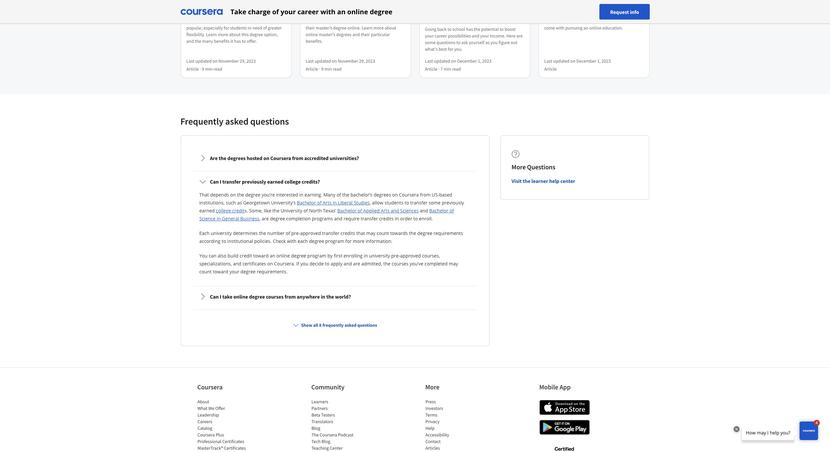 Task type: describe. For each thing, give the bounding box(es) containing it.
online inside dropdown button
[[234, 293, 248, 300]]

approved inside each university determines the number of pre-approved transfer credits that may count towards the degree requirements according to institutional policies. check with each degree program for more information.
[[300, 230, 321, 236]]

you inside going back to school has the potential to boost your career possibilities and your income. here are some questions to ask yourself as you figure out what's best for you.
[[491, 39, 498, 45]]

press
[[426, 399, 436, 405]]

0 vertical spatial credit
[[232, 208, 245, 214]]

previously inside dropdown button
[[242, 178, 266, 185]]

pre- inside you can also build credit toward an online degree program by first enrolling in university pre-approved courses, specializations, and certificates on coursera. if you decide to apply and are admitted, the courses you've completed may count toward your degree requirements.
[[392, 253, 400, 259]]

bachelor of science in general business
[[199, 208, 454, 222]]

december for last updated on december 1, 2023 article · 7 min read
[[457, 58, 477, 64]]

each university determines the number of pre-approved transfer credits that may count towards the degree requirements according to institutional policies. check with each degree program for more information.
[[199, 230, 463, 244]]

about inside a growing number of students are opting to earn their master's degree online. learn more about online master's degrees and their particular benefits.
[[385, 25, 396, 31]]

a guide to online master's degrees link
[[306, 5, 405, 13]]

guide for a guide to online bachelor's degrees
[[190, 5, 204, 12]]

of inside a growing number of students are opting to earn their master's degree online. learn more about online master's degrees and their particular benefits.
[[342, 18, 346, 24]]

to left the ask
[[457, 39, 461, 45]]

on inside dropdown button
[[264, 155, 269, 161]]

you've
[[410, 261, 424, 267]]

download on the app store image
[[540, 400, 590, 415]]

in inside dropdown button
[[321, 293, 325, 300]]

show
[[301, 322, 312, 328]]

0 vertical spatial certificates
[[222, 439, 244, 445]]

2023 for a guide to online master's degrees
[[366, 58, 375, 64]]

credits inside each university determines the number of pre-approved transfer credits that may count towards the degree requirements according to institutional policies. check with each degree program for more information.
[[341, 230, 355, 236]]

privacy link
[[426, 419, 440, 425]]

check
[[273, 238, 286, 244]]

min for master's
[[325, 66, 332, 72]]

applied
[[363, 208, 380, 214]]

students inside the online bachelor degrees have become increasingly popular, especially for students in need of greater flexibility. learn more about this degree option, and the many benefits it has to offer.
[[230, 25, 247, 31]]

0 horizontal spatial toward
[[213, 269, 228, 275]]

about link
[[197, 399, 209, 405]]

the right like
[[273, 208, 280, 214]]

growing
[[309, 18, 325, 24]]

coursera inside learners partners beta testers translators blog the coursera podcast tech blog teaching center
[[320, 432, 337, 438]]

to right back
[[448, 26, 452, 32]]

of inside the online bachelor degrees have become increasingly popular, especially for students in need of greater flexibility. learn more about this degree option, and the many benefits it has to offer.
[[263, 25, 267, 31]]

your up increasingly
[[281, 7, 296, 16]]

come
[[545, 25, 555, 31]]

coursera image
[[181, 6, 223, 17]]

november for master's
[[338, 58, 358, 64]]

count inside each university determines the number of pre-approved transfer credits that may count towards the degree requirements according to institutional policies. check with each degree program for more information.
[[377, 230, 389, 236]]

coursera up "about"
[[197, 383, 223, 391]]

careers link
[[197, 419, 212, 425]]

in inside the online bachelor degrees have become increasingly popular, especially for students in need of greater flexibility. learn more about this degree option, and the many benefits it has to offer.
[[248, 25, 252, 31]]

especially
[[204, 25, 223, 31]]

degree up if
[[291, 253, 306, 259]]

press link
[[426, 399, 436, 405]]

online up specific
[[600, 5, 615, 12]]

charge
[[248, 7, 271, 16]]

coursera inside the about what we offer leadership careers catalog coursera plus professional certificates mastertrack® certificates
[[197, 432, 215, 438]]

bachelor for studies
[[297, 200, 316, 206]]

increasingly
[[261, 18, 284, 24]]

an for take charge of your career with an online degree
[[337, 7, 346, 16]]

mobile
[[540, 383, 559, 391]]

become
[[245, 18, 260, 24]]

1 horizontal spatial arts
[[381, 208, 390, 214]]

georgetown
[[243, 200, 270, 206]]

you
[[199, 253, 208, 259]]

1 horizontal spatial bachelor
[[338, 208, 357, 214]]

pursuing
[[566, 25, 583, 31]]

partners
[[312, 406, 328, 411]]

your inside you can also build credit toward an online degree program by first enrolling in university pre-approved courses, specializations, and certificates on coursera. if you decide to apply and are admitted, the courses you've completed may count toward your degree requirements.
[[230, 269, 239, 275]]

enroll.
[[419, 216, 433, 222]]

can i take online degree courses from anywhere in the world? button
[[194, 287, 476, 306]]

of up college credit s. some, like the university of north texas' bachelor of applied arts and sciences and
[[317, 200, 322, 206]]

of down studies
[[358, 208, 362, 214]]

online up online.
[[347, 7, 368, 16]]

· for a guide to online master's degrees
[[319, 66, 320, 72]]

updated for a guide to online bachelor's degrees
[[195, 58, 212, 64]]

online inside 'link'
[[210, 5, 225, 12]]

of inside 'that depends on the degree you're interested in earning. many of the bachelor's degrees on coursera from us-based institutions, such as georgetown university's'
[[337, 192, 341, 198]]

program inside each university determines the number of pre-approved transfer credits that may count towards the degree requirements according to institutional policies. check with each degree program for more information.
[[325, 238, 344, 244]]

of left north
[[304, 208, 308, 214]]

going back to school has the potential to boost your career possibilities and your income. here are some questions to ask yourself as you figure out what's best for you.
[[425, 26, 523, 52]]

completed
[[425, 261, 448, 267]]

courses,
[[422, 253, 440, 259]]

info
[[630, 8, 639, 15]]

the up liberal
[[342, 192, 350, 198]]

earned inside the , allow students to transfer some previously earned
[[199, 208, 215, 214]]

transfer inside the , allow students to transfer some previously earned
[[410, 200, 428, 206]]

mastertrack®
[[197, 445, 223, 451]]

has inside the online bachelor degrees have become increasingly popular, especially for students in need of greater flexibility. learn more about this degree option, and the many benefits it has to offer.
[[234, 38, 241, 44]]

online inside find out more about the specific benefits that come with pursuing an online education.
[[590, 25, 602, 31]]

sciences
[[400, 208, 419, 214]]

the left 'world?'
[[327, 293, 334, 300]]

find
[[545, 18, 553, 24]]

take
[[222, 293, 233, 300]]

a guide to online bachelor's degrees
[[187, 5, 269, 12]]

specific
[[593, 18, 607, 24]]

students inside the , allow students to transfer some previously earned
[[385, 200, 404, 206]]

of inside bachelor of science in general business
[[450, 208, 454, 214]]

number inside a growing number of students are opting to earn their master's degree online. learn more about online master's degrees and their particular benefits.
[[326, 18, 341, 24]]

and inside the online bachelor degrees have become increasingly popular, especially for students in need of greater flexibility. learn more about this degree option, and the many benefits it has to offer.
[[187, 38, 194, 44]]

2023 for 10 surprising benefits of online learning
[[602, 58, 611, 64]]

more inside find out more about the specific benefits that come with pursuing an online education.
[[562, 18, 572, 24]]

apply
[[331, 261, 343, 267]]

in up texas' in the left of the page
[[333, 200, 337, 206]]

a guide to online master's degrees
[[306, 5, 383, 12]]

bachelor of applied arts and sciences link
[[338, 208, 419, 214]]

degrees inside the online bachelor degrees have become increasingly popular, especially for students in need of greater flexibility. learn more about this degree option, and the many benefits it has to offer.
[[218, 18, 234, 24]]

questions inside dropdown button
[[358, 322, 377, 328]]

last for a guide to online bachelor's degrees
[[187, 58, 195, 64]]

as inside 'that depends on the degree you're interested in earning. many of the bachelor's degrees on coursera from us-based institutions, such as georgetown university's'
[[237, 200, 242, 206]]

the inside the online bachelor degrees have become increasingly popular, especially for students in need of greater flexibility. learn more about this degree option, and the many benefits it has to offer.
[[195, 38, 201, 44]]

university
[[281, 208, 302, 214]]

to right order
[[414, 216, 418, 222]]

figure
[[499, 39, 510, 45]]

to inside a growing number of students are opting to earn their master's degree online. learn more about online master's degrees and their particular benefits.
[[386, 18, 390, 24]]

more inside the online bachelor degrees have become increasingly popular, especially for students in need of greater flexibility. learn more about this degree option, and the many benefits it has to offer.
[[218, 32, 228, 37]]

, are degree completion programs and require transfer credits in order to enroll.
[[260, 216, 433, 222]]

can i transfer previously earned college credits? button
[[194, 172, 476, 191]]

about what we offer leadership careers catalog coursera plus professional certificates mastertrack® certificates
[[197, 399, 246, 451]]

on inside last updated on december 1, 2023 article
[[571, 58, 576, 64]]

list for coursera
[[197, 399, 254, 452]]

· for a guide to online bachelor's degrees
[[200, 66, 201, 72]]

1, for last updated on december 1, 2023 article
[[598, 58, 601, 64]]

list for more
[[426, 399, 482, 452]]

anywhere
[[297, 293, 320, 300]]

0 vertical spatial blog
[[312, 425, 320, 431]]

business
[[240, 216, 260, 222]]

online inside you can also build credit toward an online degree program by first enrolling in university pre-approved courses, specializations, and certificates on coursera. if you decide to apply and are admitted, the courses you've completed may count toward your degree requirements.
[[277, 253, 290, 259]]

for inside going back to school has the potential to boost your career possibilities and your income. here are some questions to ask yourself as you figure out what's best for you.
[[448, 46, 454, 52]]

has inside going back to school has the potential to boost your career possibilities and your income. here are some questions to ask yourself as you figure out what's best for you.
[[466, 26, 473, 32]]

from inside 'that depends on the degree you're interested in earning. many of the bachelor's degrees on coursera from us-based institutions, such as georgetown university's'
[[420, 192, 431, 198]]

i for transfer
[[220, 178, 221, 185]]

1 vertical spatial certificates
[[224, 445, 246, 451]]

0 vertical spatial their
[[306, 25, 315, 31]]

the right towards
[[409, 230, 416, 236]]

of inside each university determines the number of pre-approved transfer credits that may count towards the degree requirements according to institutional policies. check with each degree program for more information.
[[286, 230, 290, 236]]

learners partners beta testers translators blog the coursera podcast tech blog teaching center
[[312, 399, 354, 451]]

updated inside "last updated on december 1, 2023 article · 7 min read"
[[434, 58, 451, 64]]

offer
[[215, 406, 225, 411]]

each
[[298, 238, 308, 244]]

bachelor
[[200, 18, 217, 24]]

0 vertical spatial credits
[[379, 216, 394, 222]]

29, for master's
[[359, 58, 365, 64]]

benefits.
[[306, 38, 323, 44]]

leadership
[[197, 412, 219, 418]]

learning
[[616, 5, 636, 12]]

to up income.
[[500, 26, 504, 32]]

0 vertical spatial asked
[[225, 115, 249, 127]]

learn inside the online bachelor degrees have become increasingly popular, especially for students in need of greater flexibility. learn more about this degree option, and the many benefits it has to offer.
[[206, 32, 217, 37]]

article inside "last updated on december 1, 2023 article · 7 min read"
[[425, 66, 438, 72]]

are the degrees hosted on coursera from accredited universities? button
[[194, 149, 476, 167]]

bachelor of arts in liberal studies link
[[297, 200, 370, 206]]

it
[[231, 38, 233, 44]]

an for you can also build credit toward an online degree program by first enrolling in university pre-approved courses, specializations, and certificates on coursera. if you decide to apply and are admitted, the courses you've completed may count toward your degree requirements.
[[270, 253, 275, 259]]

read inside "last updated on december 1, 2023 article · 7 min read"
[[452, 66, 461, 72]]

credit inside you can also build credit toward an online degree program by first enrolling in university pre-approved courses, specializations, and certificates on coursera. if you decide to apply and are admitted, the courses you've completed may count toward your degree requirements.
[[240, 253, 252, 259]]

the inside going back to school has the potential to boost your career possibilities and your income. here are some questions to ask yourself as you figure out what's best for you.
[[474, 26, 481, 32]]

the right visit
[[523, 178, 531, 184]]

particular
[[371, 32, 390, 37]]

privacy
[[426, 419, 440, 425]]

bachelor's
[[351, 192, 373, 198]]

greater
[[268, 25, 282, 31]]

north
[[309, 208, 322, 214]]

updated for a guide to online master's degrees
[[315, 58, 331, 64]]

0 horizontal spatial college
[[216, 208, 231, 214]]

are
[[210, 155, 218, 161]]

2023 inside "last updated on december 1, 2023 article · 7 min read"
[[483, 58, 492, 64]]

you can also build credit toward an online degree program by first enrolling in university pre-approved courses, specializations, and certificates on coursera. if you decide to apply and are admitted, the courses you've completed may count toward your degree requirements.
[[199, 253, 458, 275]]

december for last updated on december 1, 2023 article
[[577, 58, 597, 64]]

what we offer link
[[197, 406, 225, 411]]

0 vertical spatial career
[[298, 7, 319, 16]]

9 for a guide to online master's degrees
[[321, 66, 324, 72]]

students inside a growing number of students are opting to earn their master's degree online. learn more about online master's degrees and their particular benefits.
[[347, 18, 364, 24]]

min for bachelor's
[[205, 66, 213, 72]]

popular,
[[187, 25, 203, 31]]

are inside you can also build credit toward an online degree program by first enrolling in university pre-approved courses, specializations, and certificates on coursera. if you decide to apply and are admitted, the courses you've completed may count toward your degree requirements.
[[353, 261, 360, 267]]

take charge of your career with an online degree
[[231, 7, 393, 16]]

degree right each
[[309, 238, 324, 244]]

last inside "last updated on december 1, 2023 article · 7 min read"
[[425, 58, 433, 64]]

approved inside you can also build credit toward an online degree program by first enrolling in university pre-approved courses, specializations, and certificates on coursera. if you decide to apply and are admitted, the courses you've completed may count toward your degree requirements.
[[400, 253, 421, 259]]

a growing number of students are opting to earn their master's degree online. learn more about online master's degrees and their particular benefits.
[[306, 18, 399, 44]]

learners
[[312, 399, 328, 405]]

and down build
[[233, 261, 241, 267]]

and up enroll.
[[420, 208, 428, 214]]

1 vertical spatial blog
[[322, 439, 330, 445]]

degrees inside a growing number of students are opting to earn their master's degree online. learn more about online master's degrees and their particular benefits.
[[336, 32, 352, 37]]

to inside the , allow students to transfer some previously earned
[[405, 200, 409, 206]]

read for bachelor's
[[214, 66, 222, 72]]

degree up the opting
[[370, 7, 393, 16]]

list for community
[[312, 399, 368, 452]]

· inside "last updated on december 1, 2023 article · 7 min read"
[[439, 66, 440, 72]]

request
[[611, 8, 629, 15]]

catalog
[[197, 425, 212, 431]]

of inside "10 surprising benefits of online learning" link
[[595, 5, 599, 12]]

learner
[[532, 178, 549, 184]]

the up the policies.
[[259, 230, 266, 236]]

education.
[[603, 25, 623, 31]]

more questions
[[512, 163, 556, 171]]

are down like
[[262, 216, 269, 222]]

determines
[[233, 230, 258, 236]]

an inside find out more about the specific benefits that come with pursuing an online education.
[[584, 25, 589, 31]]

tech blog link
[[312, 439, 330, 445]]

some inside going back to school has the potential to boost your career possibilities and your income. here are some questions to ask yourself as you figure out what's best for you.
[[425, 39, 436, 45]]

degrees for a guide to online bachelor's degrees
[[251, 5, 269, 12]]

the
[[312, 432, 319, 438]]

with inside each university determines the number of pre-approved transfer credits that may count towards the degree requirements according to institutional policies. check with each degree program for more information.
[[287, 238, 297, 244]]

and down enrolling
[[344, 261, 352, 267]]

coursera inside 'that depends on the degree you're interested in earning. many of the bachelor's degrees on coursera from us-based institutions, such as georgetown university's'
[[399, 192, 419, 198]]

benefits inside the online bachelor degrees have become increasingly popular, especially for students in need of greater flexibility. learn more about this degree option, and the many benefits it has to offer.
[[214, 38, 230, 44]]

more inside each university determines the number of pre-approved transfer credits that may count towards the degree requirements according to institutional policies. check with each degree program for more information.
[[353, 238, 365, 244]]

with inside find out more about the specific benefits that come with pursuing an online education.
[[556, 25, 565, 31]]

terms link
[[426, 412, 437, 418]]

2023 for a guide to online bachelor's degrees
[[247, 58, 256, 64]]

to inside 'link'
[[205, 5, 209, 12]]

to up growing
[[324, 5, 329, 12]]

about inside the online bachelor degrees have become increasingly popular, especially for students in need of greater flexibility. learn more about this degree option, and the many benefits it has to offer.
[[229, 32, 241, 37]]

logo of certified b corporation image
[[551, 443, 578, 452]]

decide
[[310, 261, 324, 267]]

translators link
[[312, 419, 333, 425]]

us-
[[432, 192, 439, 198]]

the coursera podcast link
[[312, 432, 354, 438]]

you.
[[454, 46, 463, 52]]

some inside the , allow students to transfer some previously earned
[[429, 200, 441, 206]]

such
[[226, 200, 236, 206]]

degree inside 'that depends on the degree you're interested in earning. many of the bachelor's degrees on coursera from us-based institutions, such as georgetown university's'
[[245, 192, 261, 198]]

accessibility link
[[426, 432, 449, 438]]

0 vertical spatial with
[[321, 7, 336, 16]]

your down going
[[425, 33, 434, 39]]

coursera plus link
[[197, 432, 224, 438]]

1 vertical spatial questions
[[250, 115, 289, 127]]

degree down enroll.
[[418, 230, 433, 236]]

can for can i take online degree courses from anywhere in the world?
[[210, 293, 219, 300]]

min inside "last updated on december 1, 2023 article · 7 min read"
[[444, 66, 451, 72]]

school
[[453, 26, 466, 32]]

more for more
[[426, 383, 440, 391]]

in inside 'that depends on the degree you're interested in earning. many of the bachelor's degrees on coursera from us-based institutions, such as georgetown university's'
[[300, 192, 304, 198]]

community
[[312, 383, 345, 391]]



Task type: locate. For each thing, give the bounding box(es) containing it.
1 horizontal spatial approved
[[400, 253, 421, 259]]

of up increasingly
[[272, 7, 279, 16]]

bachelor of arts in liberal studies
[[297, 200, 370, 206]]

from for can i take online degree courses from anywhere in the world?
[[285, 293, 296, 300]]

2 can from the top
[[210, 293, 219, 300]]

learners link
[[312, 399, 328, 405]]

9 for a guide to online bachelor's degrees
[[202, 66, 204, 72]]

degree down requirements.
[[249, 293, 265, 300]]

0 horizontal spatial previously
[[242, 178, 266, 185]]

degree down like
[[270, 216, 285, 222]]

2 vertical spatial for
[[346, 238, 352, 244]]

1 horizontal spatial ,
[[370, 200, 371, 206]]

can for can i transfer previously earned college credits?
[[210, 178, 219, 185]]

0 vertical spatial out
[[554, 18, 561, 24]]

count inside you can also build credit toward an online degree program by first enrolling in university pre-approved courses, specializations, and certificates on coursera. if you decide to apply and are admitted, the courses you've completed may count toward your degree requirements.
[[199, 269, 212, 275]]

1 horizontal spatial read
[[333, 66, 342, 72]]

min
[[205, 66, 213, 72], [325, 66, 332, 72], [444, 66, 451, 72]]

guide up growing
[[310, 5, 323, 12]]

1 horizontal spatial earned
[[267, 178, 284, 185]]

, for are
[[260, 216, 261, 222]]

0 horizontal spatial approved
[[300, 230, 321, 236]]

out inside find out more about the specific benefits that come with pursuing an online education.
[[554, 18, 561, 24]]

courses inside can i take online degree courses from anywhere in the world? dropdown button
[[266, 293, 284, 300]]

1 horizontal spatial as
[[486, 39, 490, 45]]

beta testers link
[[312, 412, 335, 418]]

the down flexibility.
[[195, 38, 201, 44]]

november down it
[[219, 58, 239, 64]]

institutions,
[[199, 200, 225, 206]]

2 · from the left
[[319, 66, 320, 72]]

college inside dropdown button
[[285, 178, 301, 185]]

0 vertical spatial i
[[220, 178, 221, 185]]

1 horizontal spatial asked
[[345, 322, 357, 328]]

a inside a growing number of students are opting to earn their master's degree online. learn more about online master's degrees and their particular benefits.
[[306, 18, 308, 24]]

1 vertical spatial you
[[301, 261, 309, 267]]

translators
[[312, 419, 333, 425]]

university up according
[[211, 230, 232, 236]]

0 vertical spatial arts
[[323, 200, 332, 206]]

about down the earn
[[385, 25, 396, 31]]

1 horizontal spatial december
[[577, 58, 597, 64]]

1, inside "last updated on december 1, 2023 article · 7 min read"
[[478, 58, 482, 64]]

december inside last updated on december 1, 2023 article
[[577, 58, 597, 64]]

university inside each university determines the number of pre-approved transfer credits that may count towards the degree requirements according to institutional policies. check with each degree program for more information.
[[211, 230, 232, 236]]

0 vertical spatial pre-
[[292, 230, 300, 236]]

degrees down online.
[[336, 32, 352, 37]]

, left allow
[[370, 200, 371, 206]]

as inside going back to school has the potential to boost your career possibilities and your income. here are some questions to ask yourself as you figure out what's best for you.
[[486, 39, 490, 45]]

1 horizontal spatial november
[[338, 58, 358, 64]]

online inside a growing number of students are opting to earn their master's degree online. learn more about online master's degrees and their particular benefits.
[[306, 32, 318, 37]]

are the degrees hosted on coursera from accredited universities?
[[210, 155, 359, 161]]

out right find
[[554, 18, 561, 24]]

help
[[426, 425, 435, 431]]

1 horizontal spatial pre-
[[392, 253, 400, 259]]

to inside each university determines the number of pre-approved transfer credits that may count towards the degree requirements according to institutional policies. check with each degree program for more information.
[[222, 238, 226, 244]]

1 horizontal spatial number
[[326, 18, 341, 24]]

boost
[[505, 26, 516, 32]]

a for a growing number of students are opting to earn their master's degree online. learn more about online master's degrees and their particular benefits.
[[306, 18, 308, 24]]

3 min from the left
[[444, 66, 451, 72]]

article inside last updated on december 1, 2023 article
[[545, 66, 557, 72]]

earned up science
[[199, 208, 215, 214]]

1 horizontal spatial blog
[[322, 439, 330, 445]]

2 vertical spatial an
[[270, 253, 275, 259]]

0 vertical spatial program
[[325, 238, 344, 244]]

contact link
[[426, 439, 441, 445]]

earn
[[391, 18, 399, 24]]

program inside you can also build credit toward an online degree program by first enrolling in university pre-approved courses, specializations, and certificates on coursera. if you decide to apply and are admitted, the courses you've completed may count toward your degree requirements.
[[308, 253, 326, 259]]

1 vertical spatial their
[[361, 32, 370, 37]]

count
[[377, 230, 389, 236], [199, 269, 212, 275]]

0 horizontal spatial students
[[230, 25, 247, 31]]

find out more about the specific benefits that come with pursuing an online education.
[[545, 18, 633, 31]]

1, inside last updated on december 1, 2023 article
[[598, 58, 601, 64]]

1 horizontal spatial an
[[337, 7, 346, 16]]

podcast
[[338, 432, 354, 438]]

career inside going back to school has the potential to boost your career possibilities and your income. here are some questions to ask yourself as you figure out what's best for you.
[[435, 33, 447, 39]]

7
[[441, 66, 443, 72]]

collapsed list
[[192, 147, 479, 311]]

online
[[210, 5, 225, 12], [330, 5, 345, 12], [600, 5, 615, 12], [187, 18, 199, 24]]

read for master's
[[333, 66, 342, 72]]

1 i from the top
[[220, 178, 221, 185]]

online
[[347, 7, 368, 16], [590, 25, 602, 31], [306, 32, 318, 37], [277, 253, 290, 259], [234, 293, 248, 300]]

1 horizontal spatial career
[[435, 33, 447, 39]]

courses
[[392, 261, 409, 267], [266, 293, 284, 300]]

coursera right hosted
[[271, 155, 291, 161]]

1 vertical spatial career
[[435, 33, 447, 39]]

surprising
[[551, 5, 574, 12]]

1 horizontal spatial 1,
[[598, 58, 601, 64]]

2 guide from the left
[[310, 5, 323, 12]]

to inside the online bachelor degrees have become increasingly popular, especially for students in need of greater flexibility. learn more about this degree option, and the many benefits it has to offer.
[[242, 38, 246, 44]]

article for 10 surprising benefits of online learning
[[545, 66, 557, 72]]

0 horizontal spatial count
[[199, 269, 212, 275]]

november for bachelor's
[[219, 58, 239, 64]]

1 last from the left
[[187, 58, 195, 64]]

to inside you can also build credit toward an online degree program by first enrolling in university pre-approved courses, specializations, and certificates on coursera. if you decide to apply and are admitted, the courses you've completed may count toward your degree requirements.
[[325, 261, 330, 267]]

are inside a growing number of students are opting to earn their master's degree online. learn more about online master's degrees and their particular benefits.
[[365, 18, 371, 24]]

29,
[[240, 58, 246, 64], [359, 58, 365, 64]]

that depends on the degree you're interested in earning. many of the bachelor's degrees on coursera from us-based institutions, such as georgetown university's
[[199, 192, 453, 206]]

may inside you can also build credit toward an online degree program by first enrolling in university pre-approved courses, specializations, and certificates on coursera. if you decide to apply and are admitted, the courses you've completed may count toward your degree requirements.
[[449, 261, 458, 267]]

transfer inside dropdown button
[[222, 178, 241, 185]]

from left accredited
[[292, 155, 303, 161]]

professional certificates link
[[197, 439, 244, 445]]

0 vertical spatial for
[[224, 25, 229, 31]]

to right according
[[222, 238, 226, 244]]

show all 8 frequently asked questions
[[301, 322, 377, 328]]

and up yourself
[[472, 33, 480, 39]]

accessibility
[[426, 432, 449, 438]]

1 vertical spatial some
[[429, 200, 441, 206]]

for inside the online bachelor degrees have become increasingly popular, especially for students in need of greater flexibility. learn more about this degree option, and the many benefits it has to offer.
[[224, 25, 229, 31]]

2 2023 from the left
[[366, 58, 375, 64]]

can left take on the left of the page
[[210, 293, 219, 300]]

i left take on the left of the page
[[220, 293, 221, 300]]

degrees inside 'link'
[[251, 5, 269, 12]]

for
[[224, 25, 229, 31], [448, 46, 454, 52], [346, 238, 352, 244]]

1 article from the left
[[187, 66, 199, 72]]

in right science
[[217, 216, 221, 222]]

credits down , are degree completion programs and require transfer credits in order to enroll.
[[341, 230, 355, 236]]

yourself
[[469, 39, 485, 45]]

request info button
[[600, 4, 650, 20]]

3 list from the left
[[426, 399, 482, 452]]

many
[[202, 38, 213, 44]]

1 vertical spatial i
[[220, 293, 221, 300]]

liberal
[[338, 200, 353, 206]]

coursera
[[271, 155, 291, 161], [399, 192, 419, 198], [197, 383, 223, 391], [197, 432, 215, 438], [320, 432, 337, 438]]

degree inside dropdown button
[[249, 293, 265, 300]]

list containing press
[[426, 399, 482, 452]]

career up growing
[[298, 7, 319, 16]]

1 vertical spatial can
[[210, 293, 219, 300]]

that inside find out more about the specific benefits that come with pursuing an online education.
[[625, 18, 633, 24]]

bachelor's
[[226, 5, 250, 12]]

that
[[199, 192, 209, 198]]

0 horizontal spatial questions
[[250, 115, 289, 127]]

courses inside you can also build credit toward an online degree program by first enrolling in university pre-approved courses, specializations, and certificates on coursera. if you decide to apply and are admitted, the courses you've completed may count toward your degree requirements.
[[392, 261, 409, 267]]

asked inside dropdown button
[[345, 322, 357, 328]]

from left us-
[[420, 192, 431, 198]]

1 vertical spatial number
[[267, 230, 285, 236]]

some down us-
[[429, 200, 441, 206]]

terms
[[426, 412, 437, 418]]

visit the learner help center link
[[512, 178, 576, 184]]

1 can from the top
[[210, 178, 219, 185]]

degree down need
[[250, 32, 263, 37]]

article for a guide to online master's degrees
[[306, 66, 318, 72]]

1 vertical spatial approved
[[400, 253, 421, 259]]

on inside you can also build credit toward an online degree program by first enrolling in university pre-approved courses, specializations, and certificates on coursera. if you decide to apply and are admitted, the courses you've completed may count toward your degree requirements.
[[267, 261, 273, 267]]

transfer inside each university determines the number of pre-approved transfer credits that may count towards the degree requirements according to institutional policies. check with each degree program for more information.
[[322, 230, 340, 236]]

1 updated from the left
[[195, 58, 212, 64]]

approved up each
[[300, 230, 321, 236]]

1 horizontal spatial 9
[[321, 66, 324, 72]]

in left order
[[395, 216, 399, 222]]

2 vertical spatial about
[[229, 32, 241, 37]]

updated for 10 surprising benefits of online learning
[[554, 58, 570, 64]]

online up coursera.
[[277, 253, 290, 259]]

out inside going back to school has the potential to boost your career possibilities and your income. here are some questions to ask yourself as you figure out what's best for you.
[[511, 39, 518, 45]]

1 horizontal spatial with
[[321, 7, 336, 16]]

1 vertical spatial courses
[[266, 293, 284, 300]]

0 horizontal spatial you
[[301, 261, 309, 267]]

their down growing
[[306, 25, 315, 31]]

1 horizontal spatial toward
[[253, 253, 269, 259]]

and inside a growing number of students are opting to earn their master's degree online. learn more about online master's degrees and their particular benefits.
[[353, 32, 360, 37]]

with right come in the top right of the page
[[556, 25, 565, 31]]

0 vertical spatial toward
[[253, 253, 269, 259]]

2 1, from the left
[[598, 58, 601, 64]]

potential
[[482, 26, 499, 32]]

i up depends
[[220, 178, 221, 185]]

0 horizontal spatial degrees
[[251, 5, 269, 12]]

1 vertical spatial about
[[385, 25, 396, 31]]

their
[[306, 25, 315, 31], [361, 32, 370, 37]]

2 updated from the left
[[315, 58, 331, 64]]

29, down a growing number of students are opting to earn their master's degree online. learn more about online master's degrees and their particular benefits. on the left of the page
[[359, 58, 365, 64]]

coursera inside dropdown button
[[271, 155, 291, 161]]

, allow students to transfer some previously earned
[[199, 200, 464, 214]]

the left the potential
[[474, 26, 481, 32]]

2 vertical spatial from
[[285, 293, 296, 300]]

0 vertical spatial that
[[625, 18, 633, 24]]

previously inside the , allow students to transfer some previously earned
[[442, 200, 464, 206]]

list containing about
[[197, 399, 254, 452]]

degrees inside 'that depends on the degree you're interested in earning. many of the bachelor's degrees on coursera from us-based institutions, such as georgetown university's'
[[374, 192, 391, 198]]

an
[[337, 7, 346, 16], [584, 25, 589, 31], [270, 253, 275, 259]]

0 horizontal spatial as
[[237, 200, 242, 206]]

2 horizontal spatial questions
[[437, 39, 456, 45]]

last updated on november 29, 2023 article · 9 min read for bachelor's
[[187, 58, 256, 72]]

arts down allow
[[381, 208, 390, 214]]

learn inside a growing number of students are opting to earn their master's degree online. learn more about online master's degrees and their particular benefits.
[[362, 25, 373, 31]]

of down based
[[450, 208, 454, 214]]

best
[[439, 46, 447, 52]]

a inside a guide to online bachelor's degrees 'link'
[[187, 5, 189, 12]]

of
[[595, 5, 599, 12], [272, 7, 279, 16], [342, 18, 346, 24], [263, 25, 267, 31], [337, 192, 341, 198], [317, 200, 322, 206], [304, 208, 308, 214], [358, 208, 362, 214], [450, 208, 454, 214], [286, 230, 290, 236]]

more down the opting
[[374, 25, 384, 31]]

1 vertical spatial earned
[[199, 208, 215, 214]]

plus
[[216, 432, 224, 438]]

transfer down programs
[[322, 230, 340, 236]]

1 horizontal spatial questions
[[358, 322, 377, 328]]

0 horizontal spatial for
[[224, 25, 229, 31]]

2023 inside last updated on december 1, 2023 article
[[602, 58, 611, 64]]

0 horizontal spatial courses
[[266, 293, 284, 300]]

accredited
[[305, 155, 329, 161]]

certificates down professional certificates link
[[224, 445, 246, 451]]

1 horizontal spatial their
[[361, 32, 370, 37]]

in inside bachelor of science in general business
[[217, 216, 221, 222]]

1 2023 from the left
[[247, 58, 256, 64]]

visit the learner help center
[[512, 178, 576, 184]]

get it on google play image
[[540, 420, 590, 435]]

can
[[210, 178, 219, 185], [210, 293, 219, 300]]

are inside going back to school has the potential to boost your career possibilities and your income. here are some questions to ask yourself as you figure out what's best for you.
[[517, 33, 523, 39]]

last updated on november 29, 2023 article · 9 min read for master's
[[306, 58, 375, 72]]

1 vertical spatial has
[[234, 38, 241, 44]]

count up information. on the left bottom of page
[[377, 230, 389, 236]]

2 horizontal spatial students
[[385, 200, 404, 206]]

arts down many on the top of the page
[[323, 200, 332, 206]]

last inside last updated on december 1, 2023 article
[[545, 58, 553, 64]]

2 i from the top
[[220, 293, 221, 300]]

science
[[199, 216, 216, 222]]

1 1, from the left
[[478, 58, 482, 64]]

0 horizontal spatial last updated on november 29, 2023 article · 9 min read
[[187, 58, 256, 72]]

4 updated from the left
[[554, 58, 570, 64]]

and
[[353, 32, 360, 37], [472, 33, 480, 39], [187, 38, 194, 44], [391, 208, 399, 214], [420, 208, 428, 214], [334, 216, 343, 222], [233, 261, 241, 267], [344, 261, 352, 267]]

last updated on december 1, 2023 article
[[545, 58, 611, 72]]

2 horizontal spatial read
[[452, 66, 461, 72]]

the inside you can also build credit toward an online degree program by first enrolling in university pre-approved courses, specializations, and certificates on coursera. if you decide to apply and are admitted, the courses you've completed may count toward your degree requirements.
[[384, 261, 391, 267]]

testers
[[321, 412, 335, 418]]

1 list from the left
[[197, 399, 254, 452]]

catalog link
[[197, 425, 212, 431]]

learn
[[362, 25, 373, 31], [206, 32, 217, 37]]

degrees down a guide to online bachelor's degrees
[[218, 18, 234, 24]]

more down the especially
[[218, 32, 228, 37]]

earned inside dropdown button
[[267, 178, 284, 185]]

2 horizontal spatial an
[[584, 25, 589, 31]]

option,
[[264, 32, 278, 37]]

november
[[219, 58, 239, 64], [338, 58, 358, 64]]

what's
[[425, 46, 438, 52]]

from left anywhere
[[285, 293, 296, 300]]

frequently asked questions element
[[175, 115, 655, 352]]

0 vertical spatial can
[[210, 178, 219, 185]]

i for take
[[220, 293, 221, 300]]

3 updated from the left
[[434, 58, 451, 64]]

4 last from the left
[[545, 58, 553, 64]]

going
[[425, 26, 437, 32]]

1 29, from the left
[[240, 58, 246, 64]]

transfer up depends
[[222, 178, 241, 185]]

0 vertical spatial some
[[425, 39, 436, 45]]

mastertrack® certificates link
[[197, 445, 246, 451]]

9 down the benefits.
[[321, 66, 324, 72]]

2 min from the left
[[325, 66, 332, 72]]

and left sciences
[[391, 208, 399, 214]]

list containing learners
[[312, 399, 368, 452]]

an inside you can also build credit toward an online degree program by first enrolling in university pre-approved courses, specializations, and certificates on coursera. if you decide to apply and are admitted, the courses you've completed may count toward your degree requirements.
[[270, 253, 275, 259]]

more up enrolling
[[353, 238, 365, 244]]

4 2023 from the left
[[602, 58, 611, 64]]

with
[[321, 7, 336, 16], [556, 25, 565, 31], [287, 238, 297, 244]]

teaching
[[312, 445, 329, 451]]

2 horizontal spatial for
[[448, 46, 454, 52]]

students right allow
[[385, 200, 404, 206]]

the up the georgetown
[[237, 192, 244, 198]]

2 degrees from the left
[[365, 5, 383, 12]]

0 vertical spatial from
[[292, 155, 303, 161]]

with up growing
[[321, 7, 336, 16]]

university up admitted,
[[369, 253, 390, 259]]

request info
[[611, 8, 639, 15]]

2 last updated on november 29, 2023 article · 9 min read from the left
[[306, 58, 375, 72]]

and down texas' in the left of the page
[[334, 216, 343, 222]]

about inside find out more about the specific benefits that come with pursuing an online education.
[[573, 18, 584, 24]]

the right admitted,
[[384, 261, 391, 267]]

what
[[197, 406, 207, 411]]

1 · from the left
[[200, 66, 201, 72]]

for right best
[[448, 46, 454, 52]]

and down online.
[[353, 32, 360, 37]]

are down enrolling
[[353, 261, 360, 267]]

back
[[438, 26, 447, 32]]

bachelor for business
[[430, 208, 449, 214]]

investors
[[426, 406, 443, 411]]

frequently
[[181, 115, 224, 127]]

career down back
[[435, 33, 447, 39]]

2 november from the left
[[338, 58, 358, 64]]

their left particular
[[361, 32, 370, 37]]

3 article from the left
[[425, 66, 438, 72]]

possibilities
[[448, 33, 471, 39]]

, inside the , allow students to transfer some previously earned
[[370, 200, 371, 206]]

last updated on november 29, 2023 article · 9 min read
[[187, 58, 256, 72], [306, 58, 375, 72]]

degree down certificates
[[241, 269, 256, 275]]

beta
[[312, 412, 320, 418]]

previously up you're
[[242, 178, 266, 185]]

in up admitted,
[[364, 253, 368, 259]]

that inside each university determines the number of pre-approved transfer credits that may count towards the degree requirements according to institutional policies. check with each degree program for more information.
[[357, 230, 365, 236]]

1 read from the left
[[214, 66, 222, 72]]

a guide to online bachelor's degrees link
[[187, 5, 286, 13]]

information.
[[366, 238, 393, 244]]

by
[[328, 253, 333, 259]]

are left the opting
[[365, 18, 371, 24]]

0 vertical spatial about
[[573, 18, 584, 24]]

to left the earn
[[386, 18, 390, 24]]

degrees up the opting
[[365, 5, 383, 12]]

online up popular,
[[187, 18, 199, 24]]

1 vertical spatial from
[[420, 192, 431, 198]]

in
[[248, 25, 252, 31], [300, 192, 304, 198], [333, 200, 337, 206], [217, 216, 221, 222], [395, 216, 399, 222], [364, 253, 368, 259], [321, 293, 325, 300]]

can i take online degree courses from anywhere in the world?
[[210, 293, 351, 300]]

1 horizontal spatial for
[[346, 238, 352, 244]]

from for are the degrees hosted on coursera from accredited universities?
[[292, 155, 303, 161]]

1 december from the left
[[457, 58, 477, 64]]

3 last from the left
[[425, 58, 433, 64]]

1 horizontal spatial may
[[449, 261, 458, 267]]

0 horizontal spatial has
[[234, 38, 241, 44]]

hosted
[[247, 155, 263, 161]]

with left each
[[287, 238, 297, 244]]

pre- inside each university determines the number of pre-approved transfer credits that may count towards the degree requirements according to institutional policies. check with each degree program for more information.
[[292, 230, 300, 236]]

investors link
[[426, 406, 443, 411]]

0 horizontal spatial asked
[[225, 115, 249, 127]]

1 vertical spatial learn
[[206, 32, 217, 37]]

you inside you can also build credit toward an online degree program by first enrolling in university pre-approved courses, specializations, and certificates on coursera. if you decide to apply and are admitted, the courses you've completed may count toward your degree requirements.
[[301, 261, 309, 267]]

a for a guide to online bachelor's degrees
[[187, 5, 189, 12]]

2 list from the left
[[312, 399, 368, 452]]

your down the potential
[[481, 33, 489, 39]]

2 9 from the left
[[321, 66, 324, 72]]

1 degrees from the left
[[251, 5, 269, 12]]

benefits
[[575, 5, 594, 12]]

leadership link
[[197, 412, 219, 418]]

updated inside last updated on december 1, 2023 article
[[554, 58, 570, 64]]

can
[[209, 253, 217, 259]]

1 last updated on november 29, 2023 article · 9 min read from the left
[[187, 58, 256, 72]]

0 horizontal spatial arts
[[323, 200, 332, 206]]

asked
[[225, 115, 249, 127], [345, 322, 357, 328]]

1, for last updated on december 1, 2023 article · 7 min read
[[478, 58, 482, 64]]

0 horizontal spatial pre-
[[292, 230, 300, 236]]

and down flexibility.
[[187, 38, 194, 44]]

0 horizontal spatial that
[[357, 230, 365, 236]]

1 guide from the left
[[190, 5, 204, 12]]

previously down based
[[442, 200, 464, 206]]

your down build
[[230, 269, 239, 275]]

2 article from the left
[[306, 66, 318, 72]]

1 november from the left
[[219, 58, 239, 64]]

university inside you can also build credit toward an online degree program by first enrolling in university pre-approved courses, specializations, and certificates on coursera. if you decide to apply and are admitted, the courses you've completed may count toward your degree requirements.
[[369, 253, 390, 259]]

the left specific
[[585, 18, 592, 24]]

toward down specializations, at the bottom left
[[213, 269, 228, 275]]

3 · from the left
[[439, 66, 440, 72]]

require
[[344, 216, 360, 222]]

coursera down catalog "link" in the bottom of the page
[[197, 432, 215, 438]]

3 2023 from the left
[[483, 58, 492, 64]]

number inside each university determines the number of pre-approved transfer credits that may count towards the degree requirements according to institutional policies. check with each degree program for more information.
[[267, 230, 285, 236]]

of right need
[[263, 25, 267, 31]]

credit up certificates
[[240, 253, 252, 259]]

online inside the online bachelor degrees have become increasingly popular, especially for students in need of greater flexibility. learn more about this degree option, and the many benefits it has to offer.
[[187, 18, 199, 24]]

blog up the
[[312, 425, 320, 431]]

studies
[[354, 200, 370, 206]]

questions inside going back to school has the potential to boost your career possibilities and your income. here are some questions to ask yourself as you figure out what's best for you.
[[437, 39, 456, 45]]

0 horizontal spatial 29,
[[240, 58, 246, 64]]

degree up the georgetown
[[245, 192, 261, 198]]

0 vertical spatial questions
[[437, 39, 456, 45]]

0 vertical spatial may
[[366, 230, 376, 236]]

2 read from the left
[[333, 66, 342, 72]]

a for a guide to online master's degrees
[[306, 5, 309, 12]]

1 horizontal spatial more
[[512, 163, 526, 171]]

3 read from the left
[[452, 66, 461, 72]]

2 29, from the left
[[359, 58, 365, 64]]

transfer down applied at left top
[[361, 216, 378, 222]]

0 horizontal spatial number
[[267, 230, 285, 236]]

degree inside a growing number of students are opting to earn their master's degree online. learn more about online master's degrees and their particular benefits.
[[333, 25, 347, 31]]

2 horizontal spatial bachelor
[[430, 208, 449, 214]]

benefits left it
[[214, 38, 230, 44]]

article for a guide to online bachelor's degrees
[[187, 66, 199, 72]]

0 horizontal spatial about
[[229, 32, 241, 37]]

0 horizontal spatial list
[[197, 399, 254, 452]]

the right are at top
[[219, 155, 227, 161]]

1 horizontal spatial learn
[[362, 25, 373, 31]]

1 vertical spatial arts
[[381, 208, 390, 214]]

last for 10 surprising benefits of online learning
[[545, 58, 553, 64]]

1 vertical spatial that
[[357, 230, 365, 236]]

students
[[347, 18, 364, 24], [230, 25, 247, 31], [385, 200, 404, 206]]

more inside a growing number of students are opting to earn their master's degree online. learn more about online master's degrees and their particular benefits.
[[374, 25, 384, 31]]

credits down bachelor of applied arts and sciences link
[[379, 216, 394, 222]]

last for a guide to online master's degrees
[[306, 58, 314, 64]]

degrees up allow
[[374, 192, 391, 198]]

1 vertical spatial may
[[449, 261, 458, 267]]

0 horizontal spatial with
[[287, 238, 297, 244]]

0 vertical spatial number
[[326, 18, 341, 24]]

1 min from the left
[[205, 66, 213, 72]]

online left master's
[[330, 5, 345, 12]]

4 article from the left
[[545, 66, 557, 72]]

on inside "last updated on december 1, 2023 article · 7 min read"
[[451, 58, 457, 64]]

2 last from the left
[[306, 58, 314, 64]]

december inside "last updated on december 1, 2023 article · 7 min read"
[[457, 58, 477, 64]]

more inside frequently asked questions element
[[512, 163, 526, 171]]

bachelor inside bachelor of science in general business
[[430, 208, 449, 214]]

1 9 from the left
[[202, 66, 204, 72]]

guide for a guide to online master's degrees
[[310, 5, 323, 12]]

1 vertical spatial previously
[[442, 200, 464, 206]]

a inside a guide to online master's degrees link
[[306, 5, 309, 12]]

this
[[242, 32, 249, 37]]

1 horizontal spatial guide
[[310, 5, 323, 12]]

degree left online.
[[333, 25, 347, 31]]

universities?
[[330, 155, 359, 161]]

requirements.
[[257, 269, 288, 275]]

credits?
[[302, 178, 320, 185]]

coursera up tech blog link
[[320, 432, 337, 438]]

you're
[[262, 192, 275, 198]]

may up information. on the left bottom of page
[[366, 230, 376, 236]]

1 horizontal spatial has
[[466, 26, 473, 32]]

1 horizontal spatial about
[[385, 25, 396, 31]]

in right anywhere
[[321, 293, 325, 300]]

10 surprising benefits of online learning
[[545, 5, 636, 12]]

that down request info
[[625, 18, 633, 24]]

2 december from the left
[[577, 58, 597, 64]]

1 horizontal spatial 29,
[[359, 58, 365, 64]]

the inside find out more about the specific benefits that come with pursuing an online education.
[[585, 18, 592, 24]]

degrees for a guide to online master's degrees
[[365, 5, 383, 12]]

2 vertical spatial with
[[287, 238, 297, 244]]

, for allow
[[370, 200, 371, 206]]

online.
[[348, 25, 361, 31]]

coursera.
[[274, 261, 295, 267]]

0 horizontal spatial an
[[270, 253, 275, 259]]

1 horizontal spatial ·
[[319, 66, 320, 72]]

credit down such
[[232, 208, 245, 214]]

list
[[197, 399, 254, 452], [312, 399, 368, 452], [426, 399, 482, 452]]

more for more questions
[[512, 163, 526, 171]]

29, for bachelor's
[[240, 58, 246, 64]]



Task type: vqa. For each thing, say whether or not it's contained in the screenshot.


